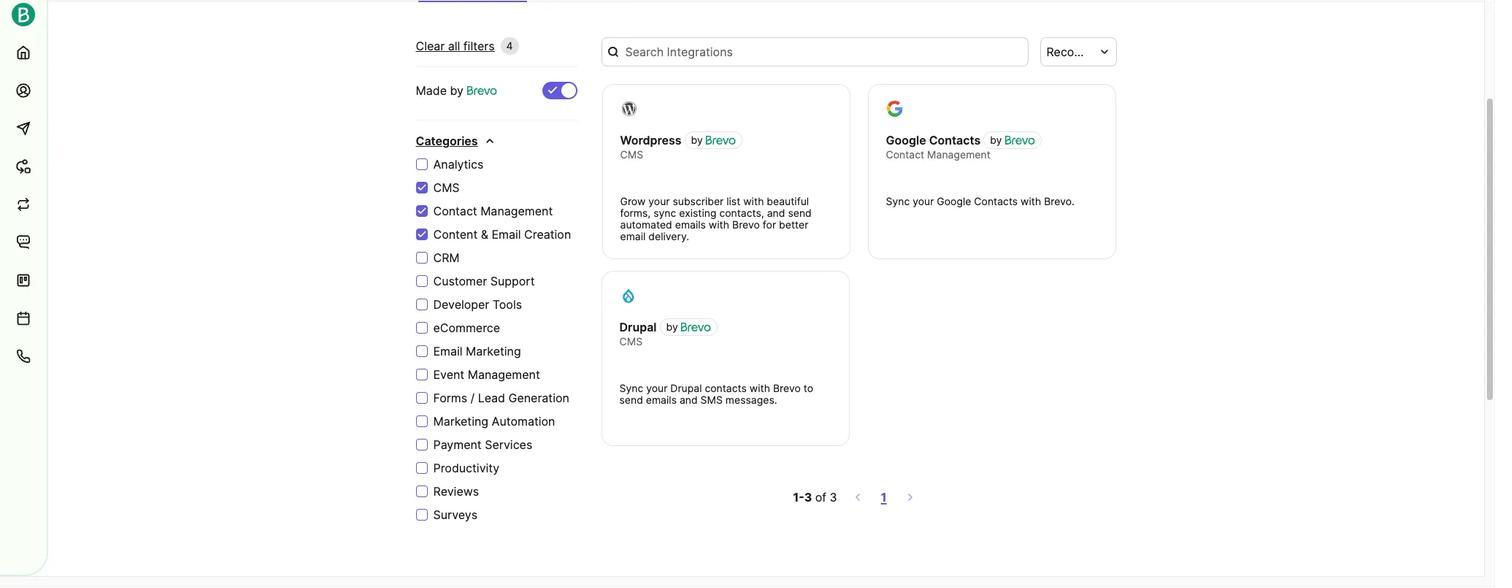 Task type: describe. For each thing, give the bounding box(es) containing it.
1 horizontal spatial contact
[[886, 148, 925, 161]]

1 vertical spatial contact
[[434, 204, 477, 218]]

1 button
[[879, 487, 890, 508]]

forms / lead generation
[[434, 391, 570, 405]]

with for drupal
[[750, 382, 771, 394]]

1 vertical spatial email
[[434, 344, 463, 359]]

customer
[[434, 274, 487, 289]]

cms for wordpress
[[621, 148, 644, 161]]

brevo inside the sync your drupal contacts with brevo to send emails and sms messages.
[[773, 382, 801, 394]]

creation
[[525, 227, 571, 242]]

1 horizontal spatial email
[[492, 227, 521, 242]]

services
[[485, 438, 533, 452]]

surveys
[[434, 508, 478, 522]]

reviews
[[434, 484, 479, 499]]

4
[[507, 39, 513, 52]]

content
[[434, 227, 478, 242]]

crm
[[434, 251, 460, 265]]

/
[[471, 391, 475, 405]]

1 3 from the left
[[805, 490, 812, 505]]

recommended button
[[1041, 37, 1130, 66]]

delivery.
[[649, 230, 690, 243]]

event management
[[434, 367, 540, 382]]

forms
[[434, 391, 468, 405]]

event
[[434, 367, 465, 382]]

1 vertical spatial contact management
[[434, 204, 553, 218]]

developer tools
[[434, 297, 522, 312]]

grow
[[621, 195, 646, 207]]

wordpress
[[621, 133, 682, 148]]

email
[[621, 230, 646, 243]]

Search Integrations search field
[[602, 37, 1030, 66]]

wordpress logo image
[[621, 101, 637, 117]]

with down list
[[709, 218, 730, 231]]

1 horizontal spatial google
[[937, 195, 972, 207]]

1 vertical spatial contacts
[[975, 195, 1018, 207]]

sync your drupal contacts with brevo to send emails and sms messages.
[[620, 382, 814, 406]]

tools
[[493, 297, 522, 312]]

0 vertical spatial contacts
[[930, 133, 981, 148]]

0 vertical spatial contact management
[[886, 148, 991, 161]]

cms for drupal
[[620, 335, 643, 348]]

ecommerce
[[434, 321, 500, 335]]

google contacts logo image
[[887, 101, 903, 117]]

2 vertical spatial management
[[468, 367, 540, 382]]

recommended
[[1047, 45, 1130, 59]]

by for drupal
[[667, 321, 678, 333]]

beautiful
[[767, 195, 809, 207]]

support
[[491, 274, 535, 289]]

sync your google contacts with brevo.
[[886, 195, 1075, 207]]

brevo inside grow your subscriber list with beautiful forms, sync existing contacts, and send automated emails with brevo for better email delivery.
[[733, 218, 760, 231]]

filters
[[464, 39, 495, 53]]

made
[[416, 83, 447, 98]]

automation
[[492, 414, 555, 429]]

grow your subscriber list with beautiful forms, sync existing contacts, and send automated emails with brevo for better email delivery.
[[621, 195, 812, 243]]

clear all filters
[[416, 39, 495, 53]]

better
[[779, 218, 809, 231]]

1 vertical spatial cms
[[434, 180, 460, 195]]

your for google contacts
[[913, 195, 935, 207]]

sync for drupal
[[620, 382, 644, 394]]

customer support
[[434, 274, 535, 289]]

productivity
[[434, 461, 500, 476]]



Task type: locate. For each thing, give the bounding box(es) containing it.
marketing up payment
[[434, 414, 489, 429]]

your inside grow your subscriber list with beautiful forms, sync existing contacts, and send automated emails with brevo for better email delivery.
[[649, 195, 670, 207]]

categories
[[416, 134, 478, 148]]

1 vertical spatial management
[[481, 204, 553, 218]]

with right contacts
[[750, 382, 771, 394]]

subscriber
[[673, 195, 724, 207]]

management up content & email creation
[[481, 204, 553, 218]]

management
[[928, 148, 991, 161], [481, 204, 553, 218], [468, 367, 540, 382]]

1 horizontal spatial drupal
[[671, 382, 702, 394]]

0 horizontal spatial email
[[434, 344, 463, 359]]

send
[[788, 207, 812, 219], [620, 394, 643, 406]]

your for drupal
[[647, 382, 668, 394]]

cms down the analytics
[[434, 180, 460, 195]]

generation
[[509, 391, 570, 405]]

your for wordpress
[[649, 195, 670, 207]]

&
[[481, 227, 489, 242]]

0 horizontal spatial 3
[[805, 490, 812, 505]]

marketing up event management
[[466, 344, 521, 359]]

2 vertical spatial cms
[[620, 335, 643, 348]]

clear
[[416, 39, 445, 53]]

1 horizontal spatial sync
[[886, 195, 910, 207]]

emails left sms
[[646, 394, 677, 406]]

your
[[649, 195, 670, 207], [913, 195, 935, 207], [647, 382, 668, 394]]

cms down wordpress
[[621, 148, 644, 161]]

contacts
[[705, 382, 747, 394]]

and inside grow your subscriber list with beautiful forms, sync existing contacts, and send automated emails with brevo for better email delivery.
[[767, 207, 786, 219]]

1 horizontal spatial 3
[[830, 490, 838, 505]]

marketing automation
[[434, 414, 555, 429]]

sync
[[886, 195, 910, 207], [620, 382, 644, 394]]

contact down google contacts
[[886, 148, 925, 161]]

analytics
[[434, 157, 484, 172]]

lead
[[478, 391, 505, 405]]

0 vertical spatial contact
[[886, 148, 925, 161]]

1 vertical spatial brevo
[[773, 382, 801, 394]]

contacts up sync your google contacts with brevo.
[[930, 133, 981, 148]]

1 vertical spatial drupal
[[671, 382, 702, 394]]

drupal logo image
[[621, 288, 637, 304]]

emails down subscriber at top
[[675, 218, 706, 231]]

payment services
[[434, 438, 533, 452]]

contacts
[[930, 133, 981, 148], [975, 195, 1018, 207]]

send inside the sync your drupal contacts with brevo to send emails and sms messages.
[[620, 394, 643, 406]]

0 vertical spatial sync
[[886, 195, 910, 207]]

with for wordpress
[[744, 195, 764, 207]]

by for google contacts
[[991, 134, 1003, 146]]

1 vertical spatial marketing
[[434, 414, 489, 429]]

forms,
[[621, 207, 651, 219]]

0 vertical spatial emails
[[675, 218, 706, 231]]

and right contacts,
[[767, 207, 786, 219]]

1 horizontal spatial contact management
[[886, 148, 991, 161]]

by
[[450, 83, 464, 98], [691, 134, 703, 146], [991, 134, 1003, 146], [667, 321, 678, 333]]

emails
[[675, 218, 706, 231], [646, 394, 677, 406]]

drupal inside the sync your drupal contacts with brevo to send emails and sms messages.
[[671, 382, 702, 394]]

contact management up the & on the top
[[434, 204, 553, 218]]

management down google contacts
[[928, 148, 991, 161]]

1 vertical spatial google
[[937, 195, 972, 207]]

0 vertical spatial management
[[928, 148, 991, 161]]

and inside the sync your drupal contacts with brevo to send emails and sms messages.
[[680, 394, 698, 406]]

by for wordpress
[[691, 134, 703, 146]]

with left brevo.
[[1021, 195, 1042, 207]]

1 vertical spatial emails
[[646, 394, 677, 406]]

0 vertical spatial and
[[767, 207, 786, 219]]

None checkbox
[[542, 82, 577, 99]]

contacts left brevo.
[[975, 195, 1018, 207]]

3 left of
[[805, 490, 812, 505]]

0 vertical spatial cms
[[621, 148, 644, 161]]

0 vertical spatial email
[[492, 227, 521, 242]]

marketing
[[466, 344, 521, 359], [434, 414, 489, 429]]

0 vertical spatial marketing
[[466, 344, 521, 359]]

email marketing
[[434, 344, 521, 359]]

1
[[881, 490, 887, 505]]

2 3 from the left
[[830, 490, 838, 505]]

and left sms
[[680, 394, 698, 406]]

0 vertical spatial brevo
[[733, 218, 760, 231]]

payment
[[434, 438, 482, 452]]

contact management down google contacts
[[886, 148, 991, 161]]

contact
[[886, 148, 925, 161], [434, 204, 477, 218]]

drupal left contacts
[[671, 382, 702, 394]]

google down google contacts logo
[[886, 133, 927, 148]]

your down google contacts
[[913, 195, 935, 207]]

with for google contacts
[[1021, 195, 1042, 207]]

1 vertical spatial send
[[620, 394, 643, 406]]

made by
[[416, 83, 467, 98]]

with right list
[[744, 195, 764, 207]]

contacts,
[[720, 207, 765, 219]]

automated
[[621, 218, 673, 231]]

1 horizontal spatial brevo
[[773, 382, 801, 394]]

clear all filters link
[[416, 37, 495, 55]]

emails inside the sync your drupal contacts with brevo to send emails and sms messages.
[[646, 394, 677, 406]]

messages.
[[726, 394, 778, 406]]

1 horizontal spatial send
[[788, 207, 812, 219]]

your inside the sync your drupal contacts with brevo to send emails and sms messages.
[[647, 382, 668, 394]]

sync
[[654, 207, 677, 219]]

brevo
[[733, 218, 760, 231], [773, 382, 801, 394]]

emails inside grow your subscriber list with beautiful forms, sync existing contacts, and send automated emails with brevo for better email delivery.
[[675, 218, 706, 231]]

0 horizontal spatial contact
[[434, 204, 477, 218]]

sync for google contacts
[[886, 195, 910, 207]]

1-
[[794, 490, 805, 505]]

all
[[448, 39, 460, 53]]

with
[[744, 195, 764, 207], [1021, 195, 1042, 207], [709, 218, 730, 231], [750, 382, 771, 394]]

0 horizontal spatial and
[[680, 394, 698, 406]]

3 right of
[[830, 490, 838, 505]]

google
[[886, 133, 927, 148], [937, 195, 972, 207]]

cms
[[621, 148, 644, 161], [434, 180, 460, 195], [620, 335, 643, 348]]

drupal down drupal logo in the left of the page
[[620, 320, 657, 335]]

contact up content
[[434, 204, 477, 218]]

list
[[727, 195, 741, 207]]

developer
[[434, 297, 490, 312]]

0 horizontal spatial sync
[[620, 382, 644, 394]]

send inside grow your subscriber list with beautiful forms, sync existing contacts, and send automated emails with brevo for better email delivery.
[[788, 207, 812, 219]]

1-3 of 3
[[794, 490, 838, 505]]

your right grow
[[649, 195, 670, 207]]

brevo left for
[[733, 218, 760, 231]]

0 vertical spatial send
[[788, 207, 812, 219]]

tab list
[[418, 0, 639, 2]]

0 horizontal spatial brevo
[[733, 218, 760, 231]]

1 vertical spatial and
[[680, 394, 698, 406]]

contact management
[[886, 148, 991, 161], [434, 204, 553, 218]]

management up forms / lead generation
[[468, 367, 540, 382]]

0 horizontal spatial send
[[620, 394, 643, 406]]

3
[[805, 490, 812, 505], [830, 490, 838, 505]]

email up the event
[[434, 344, 463, 359]]

existing
[[679, 207, 717, 219]]

google contacts
[[886, 133, 981, 148]]

0 vertical spatial google
[[886, 133, 927, 148]]

drupal
[[620, 320, 657, 335], [671, 382, 702, 394]]

of
[[816, 490, 827, 505]]

and
[[767, 207, 786, 219], [680, 394, 698, 406]]

for
[[763, 218, 777, 231]]

email right the & on the top
[[492, 227, 521, 242]]

0 horizontal spatial drupal
[[620, 320, 657, 335]]

sms
[[701, 394, 723, 406]]

0 horizontal spatial contact management
[[434, 204, 553, 218]]

google down google contacts
[[937, 195, 972, 207]]

email
[[492, 227, 521, 242], [434, 344, 463, 359]]

1 horizontal spatial and
[[767, 207, 786, 219]]

cms down drupal logo in the left of the page
[[620, 335, 643, 348]]

0 vertical spatial drupal
[[620, 320, 657, 335]]

1 vertical spatial sync
[[620, 382, 644, 394]]

0 horizontal spatial google
[[886, 133, 927, 148]]

sync inside the sync your drupal contacts with brevo to send emails and sms messages.
[[620, 382, 644, 394]]

your left sms
[[647, 382, 668, 394]]

brevo left to
[[773, 382, 801, 394]]

brevo.
[[1045, 195, 1075, 207]]

categories link
[[416, 132, 496, 150]]

content & email creation
[[434, 227, 571, 242]]

to
[[804, 382, 814, 394]]

with inside the sync your drupal contacts with brevo to send emails and sms messages.
[[750, 382, 771, 394]]



Task type: vqa. For each thing, say whether or not it's contained in the screenshot.


